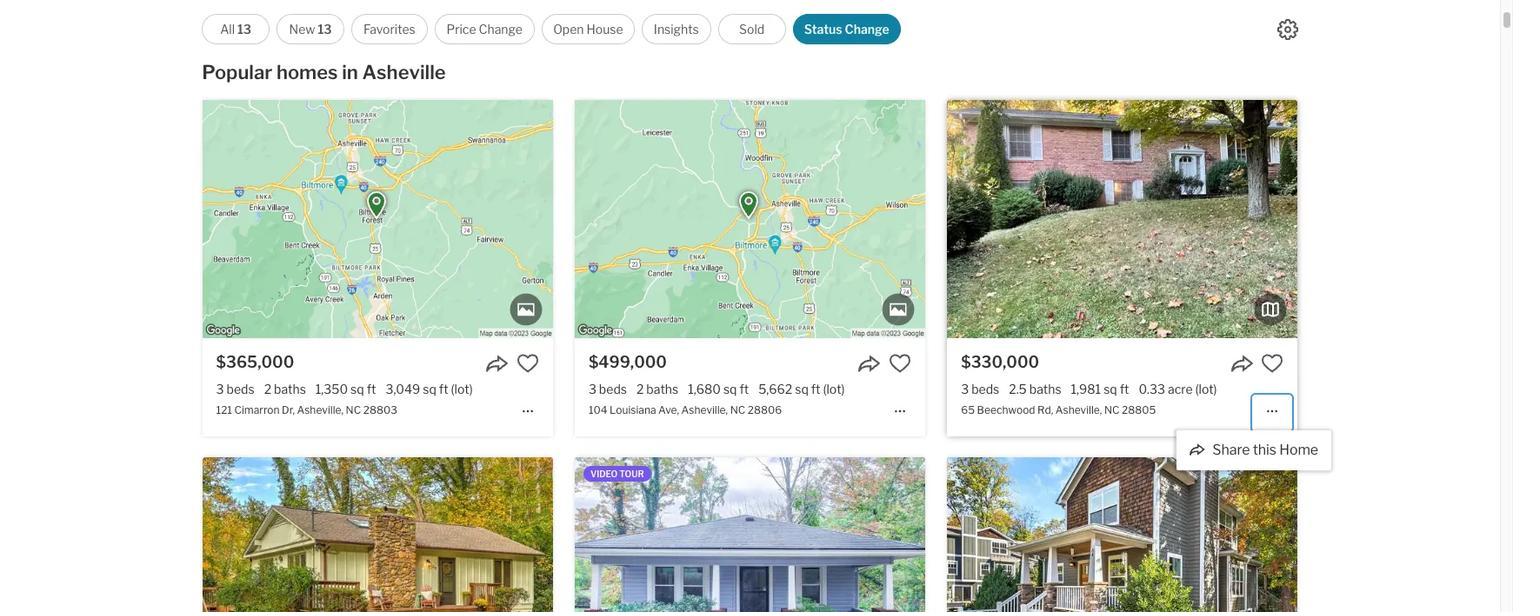 Task type: vqa. For each thing, say whether or not it's contained in the screenshot.
'check'
no



Task type: locate. For each thing, give the bounding box(es) containing it.
nc for $330,000
[[1105, 404, 1120, 417]]

$499,000
[[589, 353, 667, 372]]

1 horizontal spatial 13
[[318, 22, 332, 37]]

insights
[[654, 22, 699, 37]]

2 baths up dr,
[[264, 382, 306, 397]]

photo of 84 bassett rd, asheville, nc 28804 image
[[597, 458, 948, 613], [948, 458, 1298, 613], [1298, 458, 1514, 613]]

13 right new
[[318, 22, 332, 37]]

beds
[[227, 382, 255, 397], [599, 382, 627, 397], [972, 382, 1000, 397]]

1 horizontal spatial favorite button image
[[1262, 352, 1285, 375]]

2 horizontal spatial 3
[[962, 382, 969, 397]]

baths up ave,
[[647, 382, 679, 397]]

13
[[237, 22, 252, 37], [318, 22, 332, 37]]

13 inside "all" 'radio'
[[237, 22, 252, 37]]

3 beds
[[216, 382, 255, 397], [589, 382, 627, 397], [962, 382, 1000, 397]]

4 ft from the left
[[812, 382, 821, 397]]

2 baths
[[264, 382, 306, 397], [637, 382, 679, 397]]

1 horizontal spatial change
[[845, 22, 890, 37]]

1,680
[[688, 382, 721, 397]]

sq right 3,049
[[423, 382, 437, 397]]

0 horizontal spatial 2
[[264, 382, 272, 397]]

Insights radio
[[642, 14, 711, 44]]

dr,
[[282, 404, 295, 417]]

rd,
[[1038, 404, 1054, 417]]

asheville, for $330,000
[[1056, 404, 1103, 417]]

3 3 beds from the left
[[962, 382, 1000, 397]]

1 horizontal spatial beds
[[599, 382, 627, 397]]

3 nc from the left
[[1105, 404, 1120, 417]]

2 up cimarron
[[264, 382, 272, 397]]

photo of 65 beechwood rd, asheville, nc 28805 image
[[597, 100, 948, 339], [948, 100, 1298, 339], [1298, 100, 1514, 339]]

0 horizontal spatial 3
[[216, 382, 224, 397]]

ft up 28806
[[740, 382, 749, 397]]

cimarron
[[234, 404, 280, 417]]

share this home dialog
[[1178, 431, 1332, 471]]

baths up the rd,
[[1030, 382, 1062, 397]]

photo of 39 spooks branch ext, asheville, nc 28804 image
[[0, 458, 202, 613], [202, 458, 553, 613], [553, 458, 904, 613]]

ft up 28805
[[1120, 382, 1130, 397]]

nc down '1,350 sq ft'
[[346, 404, 361, 417]]

1 (lot) from the left
[[451, 382, 473, 397]]

home
[[1280, 442, 1319, 459]]

asheville, down the 1,981
[[1056, 404, 1103, 417]]

2 photo of 33 liberty st, asheville, nc 28803 image from the left
[[575, 458, 926, 613]]

1 3 beds from the left
[[216, 382, 255, 397]]

5 ft from the left
[[1120, 382, 1130, 397]]

option group
[[202, 14, 901, 44]]

0 horizontal spatial (lot)
[[451, 382, 473, 397]]

5,662
[[759, 382, 793, 397]]

0 horizontal spatial beds
[[227, 382, 255, 397]]

13 inside 'new' radio
[[318, 22, 332, 37]]

1 favorite button checkbox from the left
[[517, 352, 539, 375]]

3 photo of 84 bassett rd, asheville, nc 28804 image from the left
[[1298, 458, 1514, 613]]

1,680 sq ft
[[688, 382, 749, 397]]

change right "price"
[[479, 22, 523, 37]]

2 favorite button checkbox from the left
[[1262, 352, 1285, 375]]

nc left 28806
[[731, 404, 746, 417]]

sq for $365,000
[[351, 382, 364, 397]]

3 3 from the left
[[962, 382, 969, 397]]

3,049
[[386, 382, 421, 397]]

0 horizontal spatial 13
[[237, 22, 252, 37]]

1 horizontal spatial (lot)
[[824, 382, 845, 397]]

2 up louisiana
[[637, 382, 644, 397]]

2 photo of 84 bassett rd, asheville, nc 28804 image from the left
[[948, 458, 1298, 613]]

sold
[[740, 22, 765, 37]]

65 beechwood rd, asheville, nc 28805
[[962, 404, 1157, 417]]

2 baths for $499,000
[[637, 382, 679, 397]]

beds up 65
[[972, 382, 1000, 397]]

2 favorite button image from the left
[[1262, 352, 1285, 375]]

2 horizontal spatial 3 beds
[[962, 382, 1000, 397]]

2 for $499,000
[[637, 382, 644, 397]]

favorite button image for $365,000
[[517, 352, 539, 375]]

121 cimarron dr, asheville, nc 28803
[[216, 404, 398, 417]]

0 horizontal spatial change
[[479, 22, 523, 37]]

2 sq from the left
[[423, 382, 437, 397]]

3 beds up 65
[[962, 382, 1000, 397]]

asheville, for $499,000
[[682, 404, 728, 417]]

asheville,
[[297, 404, 344, 417], [682, 404, 728, 417], [1056, 404, 1103, 417]]

3 baths from the left
[[1030, 382, 1062, 397]]

favorites
[[364, 22, 416, 37]]

2 asheville, from the left
[[682, 404, 728, 417]]

Price Change radio
[[435, 14, 535, 44]]

0 horizontal spatial 3 beds
[[216, 382, 255, 397]]

baths
[[274, 382, 306, 397], [647, 382, 679, 397], [1030, 382, 1062, 397]]

3 up 121
[[216, 382, 224, 397]]

beds for $499,000
[[599, 382, 627, 397]]

3 beds from the left
[[972, 382, 1000, 397]]

asheville, down 1,680
[[682, 404, 728, 417]]

asheville, down 1,350
[[297, 404, 344, 417]]

13 right all
[[237, 22, 252, 37]]

2 beds from the left
[[599, 382, 627, 397]]

2 baths up ave,
[[637, 382, 679, 397]]

5 sq from the left
[[1104, 382, 1118, 397]]

ft right 3,049
[[439, 382, 449, 397]]

1 photo of 84 bassett rd, asheville, nc 28804 image from the left
[[597, 458, 948, 613]]

2 13 from the left
[[318, 22, 332, 37]]

share this home button
[[1190, 442, 1320, 459]]

2 baths from the left
[[647, 382, 679, 397]]

2 3 from the left
[[589, 382, 597, 397]]

3 beds up 104
[[589, 382, 627, 397]]

3 up 65
[[962, 382, 969, 397]]

3 photo of 33 liberty st, asheville, nc 28803 image from the left
[[926, 458, 1276, 613]]

1 2 baths from the left
[[264, 382, 306, 397]]

2
[[264, 382, 272, 397], [637, 382, 644, 397]]

beds up 121
[[227, 382, 255, 397]]

104
[[589, 404, 608, 417]]

ft up 28803
[[367, 382, 376, 397]]

0 horizontal spatial favorite button checkbox
[[517, 352, 539, 375]]

open
[[554, 22, 584, 37]]

1 beds from the left
[[227, 382, 255, 397]]

$365,000
[[216, 353, 294, 372]]

Open House radio
[[542, 14, 635, 44]]

sq right 1,350
[[351, 382, 364, 397]]

2 (lot) from the left
[[824, 382, 845, 397]]

3 sq from the left
[[724, 382, 737, 397]]

2 horizontal spatial asheville,
[[1056, 404, 1103, 417]]

ft
[[367, 382, 376, 397], [439, 382, 449, 397], [740, 382, 749, 397], [812, 382, 821, 397], [1120, 382, 1130, 397]]

(lot) for $499,000
[[824, 382, 845, 397]]

1,350
[[316, 382, 348, 397]]

favorite button image
[[517, 352, 539, 375], [1262, 352, 1285, 375]]

price
[[447, 22, 476, 37]]

2 change from the left
[[845, 22, 890, 37]]

2 horizontal spatial (lot)
[[1196, 382, 1218, 397]]

3 beds for $365,000
[[216, 382, 255, 397]]

share this home
[[1213, 442, 1319, 459]]

3
[[216, 382, 224, 397], [589, 382, 597, 397], [962, 382, 969, 397]]

1,981
[[1072, 382, 1102, 397]]

sq right 5,662
[[795, 382, 809, 397]]

change
[[479, 22, 523, 37], [845, 22, 890, 37]]

1 13 from the left
[[237, 22, 252, 37]]

1 horizontal spatial 2 baths
[[637, 382, 679, 397]]

sq for $499,000
[[724, 382, 737, 397]]

1 2 from the left
[[264, 382, 272, 397]]

sq right the 1,981
[[1104, 382, 1118, 397]]

baths up dr,
[[274, 382, 306, 397]]

sq right 1,680
[[724, 382, 737, 397]]

(lot) right 3,049
[[451, 382, 473, 397]]

this
[[1254, 442, 1277, 459]]

3 photo of 39 spooks branch ext, asheville, nc 28804 image from the left
[[553, 458, 904, 613]]

sq
[[351, 382, 364, 397], [423, 382, 437, 397], [724, 382, 737, 397], [795, 382, 809, 397], [1104, 382, 1118, 397]]

0 horizontal spatial baths
[[274, 382, 306, 397]]

0.33
[[1139, 382, 1166, 397]]

2 for $365,000
[[264, 382, 272, 397]]

3 up 104
[[589, 382, 597, 397]]

photo of 33 liberty st, asheville, nc 28803 image
[[224, 458, 575, 613], [575, 458, 926, 613], [926, 458, 1276, 613]]

1 horizontal spatial 3 beds
[[589, 382, 627, 397]]

3 (lot) from the left
[[1196, 382, 1218, 397]]

3 ft from the left
[[740, 382, 749, 397]]

louisiana
[[610, 404, 656, 417]]

2 3 beds from the left
[[589, 382, 627, 397]]

0 horizontal spatial nc
[[346, 404, 361, 417]]

1 horizontal spatial favorite button checkbox
[[1262, 352, 1285, 375]]

house
[[587, 22, 624, 37]]

baths for $365,000
[[274, 382, 306, 397]]

open house
[[554, 22, 624, 37]]

1 horizontal spatial baths
[[647, 382, 679, 397]]

3 for $330,000
[[962, 382, 969, 397]]

1 horizontal spatial asheville,
[[682, 404, 728, 417]]

1 sq from the left
[[351, 382, 364, 397]]

favorite button checkbox
[[889, 352, 912, 375]]

2 2 baths from the left
[[637, 382, 679, 397]]

1 horizontal spatial nc
[[731, 404, 746, 417]]

2 horizontal spatial beds
[[972, 382, 1000, 397]]

asheville, for $365,000
[[297, 404, 344, 417]]

1 asheville, from the left
[[297, 404, 344, 417]]

favorite button checkbox
[[517, 352, 539, 375], [1262, 352, 1285, 375]]

1 change from the left
[[479, 22, 523, 37]]

1 favorite button image from the left
[[517, 352, 539, 375]]

1 horizontal spatial 3
[[589, 382, 597, 397]]

video
[[591, 469, 618, 480]]

3 asheville, from the left
[[1056, 404, 1103, 417]]

2 horizontal spatial nc
[[1105, 404, 1120, 417]]

nc
[[346, 404, 361, 417], [731, 404, 746, 417], [1105, 404, 1120, 417]]

change for status change
[[845, 22, 890, 37]]

in
[[342, 61, 358, 84]]

5,662 sq ft (lot)
[[759, 382, 845, 397]]

1 ft from the left
[[367, 382, 376, 397]]

beechwood
[[978, 404, 1036, 417]]

1 baths from the left
[[274, 382, 306, 397]]

104 louisiana ave, asheville, nc 28806
[[589, 404, 782, 417]]

0 horizontal spatial 2 baths
[[264, 382, 306, 397]]

1 horizontal spatial 2
[[637, 382, 644, 397]]

1 3 from the left
[[216, 382, 224, 397]]

All radio
[[202, 14, 270, 44]]

0 horizontal spatial asheville,
[[297, 404, 344, 417]]

favorite button image for $330,000
[[1262, 352, 1285, 375]]

acre
[[1169, 382, 1193, 397]]

(lot) right acre
[[1196, 382, 1218, 397]]

ft right 5,662
[[812, 382, 821, 397]]

favorite button checkbox for $330,000
[[1262, 352, 1285, 375]]

change right status on the top
[[845, 22, 890, 37]]

1 nc from the left
[[346, 404, 361, 417]]

beds up 104
[[599, 382, 627, 397]]

2 2 from the left
[[637, 382, 644, 397]]

2 horizontal spatial baths
[[1030, 382, 1062, 397]]

4 sq from the left
[[795, 382, 809, 397]]

0 horizontal spatial favorite button image
[[517, 352, 539, 375]]

(lot) right 5,662
[[824, 382, 845, 397]]

(lot)
[[451, 382, 473, 397], [824, 382, 845, 397], [1196, 382, 1218, 397]]

3 beds up 121
[[216, 382, 255, 397]]

change for price change
[[479, 22, 523, 37]]

nc down 1,981 sq ft
[[1105, 404, 1120, 417]]

Favorites radio
[[352, 14, 428, 44]]

share
[[1213, 442, 1251, 459]]

2 nc from the left
[[731, 404, 746, 417]]



Task type: describe. For each thing, give the bounding box(es) containing it.
2 baths for $365,000
[[264, 382, 306, 397]]

121 cimarron dr, asheville, nc 28803 image
[[202, 100, 553, 339]]

all
[[220, 22, 235, 37]]

3 for $365,000
[[216, 382, 224, 397]]

2.5
[[1010, 382, 1027, 397]]

28806
[[748, 404, 782, 417]]

2 photo of 39 spooks branch ext, asheville, nc 28804 image from the left
[[202, 458, 553, 613]]

price change
[[447, 22, 523, 37]]

status change
[[805, 22, 890, 37]]

sq for $330,000
[[1104, 382, 1118, 397]]

Status Change radio
[[793, 14, 901, 44]]

ft for $330,000
[[1120, 382, 1130, 397]]

asheville
[[362, 61, 446, 84]]

121
[[216, 404, 232, 417]]

(lot) for $365,000
[[451, 382, 473, 397]]

favorite button image
[[889, 352, 912, 375]]

28805
[[1122, 404, 1157, 417]]

beds for $365,000
[[227, 382, 255, 397]]

65
[[962, 404, 975, 417]]

3 for $499,000
[[589, 382, 597, 397]]

ft for $499,000
[[740, 382, 749, 397]]

baths for $330,000
[[1030, 382, 1062, 397]]

28803
[[364, 404, 398, 417]]

3 beds for $330,000
[[962, 382, 1000, 397]]

new 13
[[289, 22, 332, 37]]

3 beds for $499,000
[[589, 382, 627, 397]]

Sold radio
[[718, 14, 786, 44]]

all 13
[[220, 22, 252, 37]]

13 for all 13
[[237, 22, 252, 37]]

status
[[805, 22, 843, 37]]

3,049 sq ft (lot)
[[386, 382, 473, 397]]

2.5 baths
[[1010, 382, 1062, 397]]

0.33 acre (lot)
[[1139, 382, 1218, 397]]

1 photo of 39 spooks branch ext, asheville, nc 28804 image from the left
[[0, 458, 202, 613]]

nc for $499,000
[[731, 404, 746, 417]]

video tour
[[591, 469, 644, 480]]

2 photo of 65 beechwood rd, asheville, nc 28805 image from the left
[[948, 100, 1298, 339]]

option group containing all
[[202, 14, 901, 44]]

104 louisiana ave, asheville, nc 28806 image
[[575, 100, 926, 339]]

ave,
[[659, 404, 680, 417]]

3 photo of 65 beechwood rd, asheville, nc 28805 image from the left
[[1298, 100, 1514, 339]]

$330,000
[[962, 353, 1040, 372]]

1,981 sq ft
[[1072, 382, 1130, 397]]

favorite button checkbox for $365,000
[[517, 352, 539, 375]]

ft for $365,000
[[367, 382, 376, 397]]

popular
[[202, 61, 273, 84]]

1 photo of 65 beechwood rd, asheville, nc 28805 image from the left
[[597, 100, 948, 339]]

homes
[[277, 61, 338, 84]]

nc for $365,000
[[346, 404, 361, 417]]

baths for $499,000
[[647, 382, 679, 397]]

1,350 sq ft
[[316, 382, 376, 397]]

tour
[[620, 469, 644, 480]]

beds for $330,000
[[972, 382, 1000, 397]]

new
[[289, 22, 315, 37]]

2 ft from the left
[[439, 382, 449, 397]]

New radio
[[277, 14, 345, 44]]

popular homes in asheville
[[202, 61, 446, 84]]

13 for new 13
[[318, 22, 332, 37]]

1 photo of 33 liberty st, asheville, nc 28803 image from the left
[[224, 458, 575, 613]]



